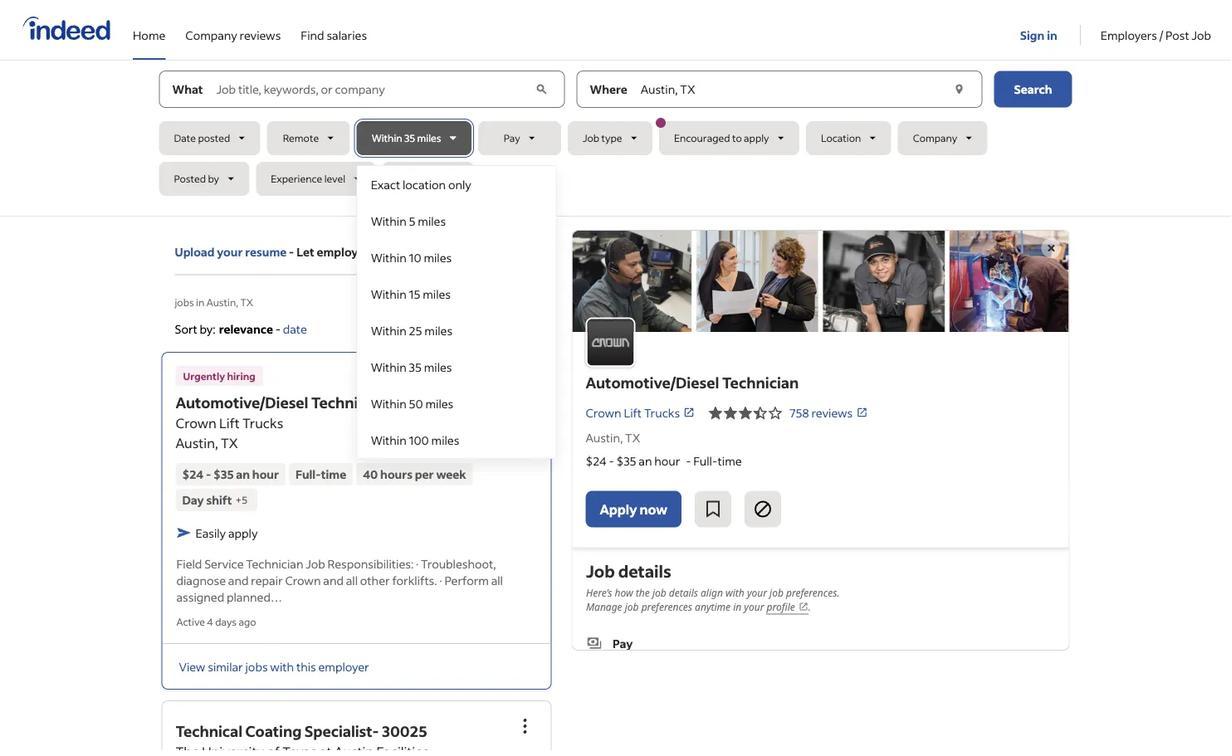 Task type: locate. For each thing, give the bounding box(es) containing it.
miles inside within 35 miles link
[[424, 360, 452, 375]]

- up day shift + 5 on the left bottom of the page
[[206, 467, 211, 482]]

crown lift trucks logo image
[[573, 231, 1069, 332], [586, 318, 636, 367]]

details up manage job preferences anytime in your
[[669, 586, 698, 600]]

sort
[[175, 321, 197, 336]]

· down troubleshoot,
[[440, 573, 442, 588]]

austin, inside "crown lift trucks austin, tx"
[[176, 435, 218, 452]]

2 all from the left
[[491, 573, 503, 588]]

post
[[1166, 27, 1190, 42]]

0 horizontal spatial 5
[[242, 494, 247, 506]]

miles inside within 5 miles link
[[418, 213, 446, 228]]

0 vertical spatial jobs
[[175, 296, 194, 309]]

0 horizontal spatial pay
[[504, 132, 520, 144]]

job type
[[583, 132, 622, 144]]

miles inside within 15 miles link
[[423, 287, 451, 301]]

crown inside "crown lift trucks austin, tx"
[[176, 415, 217, 432]]

within for 'within 100 miles' link
[[371, 433, 407, 448]]

0 horizontal spatial $24
[[182, 467, 204, 482]]

menu containing exact location only
[[357, 165, 557, 459]]

trucks inside "crown lift trucks austin, tx"
[[242, 415, 283, 432]]

your right upload
[[217, 245, 243, 260]]

1 horizontal spatial apply
[[744, 132, 769, 144]]

jobs
[[175, 296, 194, 309], [245, 659, 268, 674]]

tx up the $24 - $35 an hour
[[221, 435, 238, 452]]

in for jobs
[[196, 296, 205, 309]]

diagnose
[[176, 573, 226, 588]]

0 horizontal spatial and
[[228, 573, 249, 588]]

clear element
[[533, 81, 551, 98], [951, 81, 968, 98]]

$24 - $35 an hour - full-time
[[586, 454, 742, 469]]

1 clear element from the left
[[533, 81, 551, 98]]

now
[[640, 501, 668, 518]]

lift for crown lift trucks
[[624, 406, 642, 420]]

crown down urgently
[[176, 415, 217, 432]]

1 horizontal spatial company
[[913, 132, 958, 144]]

only
[[448, 177, 472, 192]]

miles right 25
[[425, 323, 453, 338]]

crown right the repair
[[285, 573, 321, 588]]

1 vertical spatial pay
[[612, 636, 633, 651]]

pay down manage
[[612, 636, 633, 651]]

0 horizontal spatial ·
[[416, 556, 419, 571]]

1 vertical spatial 5
[[242, 494, 247, 506]]

profile link
[[767, 600, 808, 615]]

1 horizontal spatial automotive/diesel technician
[[586, 373, 799, 392]]

forklifts.
[[392, 573, 437, 588]]

hour for $24 - $35 an hour
[[252, 467, 279, 482]]

2 horizontal spatial crown
[[586, 406, 622, 420]]

4
[[207, 616, 213, 629]]

to
[[732, 132, 742, 144]]

responsibilities:
[[328, 556, 414, 571]]

clear image
[[533, 81, 551, 98], [951, 81, 968, 98]]

within for within 50 miles link
[[371, 396, 407, 411]]

apply right easily
[[228, 526, 258, 540]]

full- up save this job "icon"
[[694, 454, 718, 469]]

- down the austin, tx
[[609, 454, 614, 469]]

encouraged to apply button
[[656, 118, 800, 155]]

employers
[[317, 245, 375, 260]]

an down the austin, tx
[[639, 454, 652, 469]]

5
[[409, 213, 416, 228], [242, 494, 247, 506]]

job up here's
[[586, 560, 615, 582]]

2 vertical spatial technician
[[246, 556, 303, 571]]

view similar jobs with this employer link
[[179, 659, 369, 674]]

1 horizontal spatial hour
[[655, 454, 680, 469]]

$24 down the austin, tx
[[586, 454, 607, 469]]

1 horizontal spatial an
[[639, 454, 652, 469]]

2 horizontal spatial tx
[[625, 431, 640, 446]]

1 horizontal spatial lift
[[624, 406, 642, 420]]

field
[[176, 556, 202, 571]]

miles up location
[[417, 132, 441, 144]]

lift
[[624, 406, 642, 420], [219, 415, 240, 432]]

1 horizontal spatial all
[[491, 573, 503, 588]]

tx down crown lift trucks on the bottom of the page
[[625, 431, 640, 446]]

an up +
[[236, 467, 250, 482]]

2 horizontal spatial technician
[[722, 373, 799, 392]]

automotive/diesel up crown lift trucks link
[[586, 373, 719, 392]]

in right sign
[[1047, 27, 1058, 42]]

1 horizontal spatial 5
[[409, 213, 416, 228]]

1 vertical spatial jobs
[[245, 659, 268, 674]]

here's how the job details align with your job preferences.
[[586, 586, 840, 600]]

menu
[[357, 165, 557, 459]]

austin, up "by:"
[[207, 296, 238, 309]]

within left 15
[[371, 287, 407, 301]]

exact location only link
[[358, 166, 556, 203]]

miles right 50
[[426, 396, 454, 411]]

1 vertical spatial in
[[196, 296, 205, 309]]

trucks for crown lift trucks austin, tx
[[242, 415, 283, 432]]

technician up the repair
[[246, 556, 303, 571]]

0 vertical spatial within 35 miles
[[372, 132, 441, 144]]

miles right the 10 at left top
[[424, 250, 452, 265]]

1 clear image from the left
[[533, 81, 551, 98]]

758
[[790, 406, 809, 420]]

job down how
[[625, 600, 639, 614]]

clear image up the company popup button at the top of page
[[951, 81, 968, 98]]

1 horizontal spatial job
[[652, 586, 666, 600]]

0 horizontal spatial tx
[[221, 435, 238, 452]]

2 and from the left
[[323, 573, 344, 588]]

1 horizontal spatial pay
[[612, 636, 633, 651]]

miles right 15
[[423, 287, 451, 301]]

1 vertical spatial reviews
[[812, 406, 853, 420]]

tx up the relevance
[[240, 296, 253, 309]]

lift inside "crown lift trucks austin, tx"
[[219, 415, 240, 432]]

clear element for what
[[533, 81, 551, 98]]

full-time
[[296, 467, 346, 482]]

1 horizontal spatial time
[[718, 454, 742, 469]]

in up "by:"
[[196, 296, 205, 309]]

within 10 miles
[[371, 250, 452, 265]]

here's
[[586, 586, 612, 600]]

full- left "40"
[[296, 467, 321, 482]]

0 vertical spatial automotive/diesel
[[586, 373, 719, 392]]

miles right 100
[[431, 433, 460, 448]]

all left other
[[346, 573, 358, 588]]

hour up now
[[655, 454, 680, 469]]

1 horizontal spatial $35
[[617, 454, 637, 469]]

within left the 10 at left top
[[371, 250, 407, 265]]

miles for within 5 miles link
[[418, 213, 446, 228]]

· up forklifts.
[[416, 556, 419, 571]]

time
[[718, 454, 742, 469], [321, 467, 346, 482]]

1 vertical spatial apply
[[228, 526, 258, 540]]

job left responsibilities:
[[306, 556, 325, 571]]

date
[[283, 321, 307, 336]]

2 clear element from the left
[[951, 81, 968, 98]]

-
[[289, 245, 294, 260], [275, 321, 281, 336], [609, 454, 614, 469], [686, 454, 691, 469], [206, 467, 211, 482]]

0 horizontal spatial automotive/diesel technician
[[176, 393, 388, 412]]

within 35 miles
[[372, 132, 441, 144], [371, 360, 452, 375]]

assigned
[[176, 589, 224, 604]]

- down crown lift trucks link
[[686, 454, 691, 469]]

None search field
[[159, 71, 1073, 459]]

miles inside within 25 miles link
[[425, 323, 453, 338]]

$35 down the austin, tx
[[617, 454, 637, 469]]

reviews right 758
[[812, 406, 853, 420]]

1 horizontal spatial crown
[[285, 573, 321, 588]]

0 vertical spatial automotive/diesel technician
[[586, 373, 799, 392]]

technical coating specialist- 30025 button
[[176, 722, 427, 741]]

clear element for where
[[951, 81, 968, 98]]

1 vertical spatial within 35 miles
[[371, 360, 452, 375]]

in right anytime
[[733, 600, 741, 614]]

2 vertical spatial in
[[733, 600, 741, 614]]

within 5 miles link
[[358, 203, 556, 239]]

miles for the within 10 miles link
[[424, 250, 452, 265]]

company for company reviews
[[185, 27, 237, 42]]

1 vertical spatial technician
[[311, 393, 388, 412]]

within left 50
[[371, 396, 407, 411]]

1 horizontal spatial $24
[[586, 454, 607, 469]]

posted by button
[[159, 162, 249, 196]]

1 horizontal spatial clear image
[[951, 81, 968, 98]]

2 horizontal spatial in
[[1047, 27, 1058, 42]]

1 horizontal spatial and
[[323, 573, 344, 588]]

0 vertical spatial with
[[725, 586, 744, 600]]

location
[[403, 177, 446, 192]]

0 horizontal spatial clear image
[[533, 81, 551, 98]]

within 15 miles link
[[358, 276, 556, 312]]

within 35 miles inside dropdown button
[[372, 132, 441, 144]]

0 horizontal spatial job
[[625, 600, 639, 614]]

lift down "urgently hiring" at left
[[219, 415, 240, 432]]

5 right shift
[[242, 494, 247, 506]]

date posted button
[[159, 121, 260, 155]]

within down within 25 miles on the top of page
[[371, 360, 407, 375]]

1 horizontal spatial technician
[[311, 393, 388, 412]]

time down 3.4 out of 5 stars. link to 758 company reviews (opens in a new tab) image
[[718, 454, 742, 469]]

search
[[1014, 82, 1053, 97]]

1 horizontal spatial trucks
[[644, 406, 680, 420]]

technician inside field service technician job responsibilities: · troubleshoot, diagnose and repair crown and all other forklifts. · perform all assigned planned…
[[246, 556, 303, 571]]

0 horizontal spatial technician
[[246, 556, 303, 571]]

hour down "crown lift trucks austin, tx"
[[252, 467, 279, 482]]

apply right to
[[744, 132, 769, 144]]

1 vertical spatial details
[[669, 586, 698, 600]]

all right perform
[[491, 573, 503, 588]]

encouraged
[[674, 132, 730, 144]]

crown up the austin, tx
[[586, 406, 622, 420]]

0 vertical spatial pay
[[504, 132, 520, 144]]

within 35 miles down within 25 miles on the top of page
[[371, 360, 452, 375]]

0 horizontal spatial crown
[[176, 415, 217, 432]]

miles
[[417, 132, 441, 144], [418, 213, 446, 228], [424, 250, 452, 265], [423, 287, 451, 301], [425, 323, 453, 338], [424, 360, 452, 375], [426, 396, 454, 411], [431, 433, 460, 448]]

manage job preferences anytime in your
[[586, 600, 767, 614]]

miles inside 'within 100 miles' link
[[431, 433, 460, 448]]

within up the exact on the left top of page
[[372, 132, 402, 144]]

company for company
[[913, 132, 958, 144]]

within for within 25 miles link
[[371, 323, 407, 338]]

austin,
[[207, 296, 238, 309], [586, 431, 623, 446], [176, 435, 218, 452]]

0 horizontal spatial automotive/diesel
[[176, 393, 308, 412]]

within up find
[[371, 213, 407, 228]]

0 horizontal spatial all
[[346, 573, 358, 588]]

automotive/diesel down the hiring
[[176, 393, 308, 412]]

$24
[[586, 454, 607, 469], [182, 467, 204, 482]]

job right post
[[1192, 27, 1212, 42]]

find
[[378, 245, 400, 260]]

5 inside menu
[[409, 213, 416, 228]]

austin, up the $24 - $35 an hour
[[176, 435, 218, 452]]

austin, tx
[[586, 431, 640, 446]]

0 horizontal spatial full-
[[296, 467, 321, 482]]

and down service
[[228, 573, 249, 588]]

an
[[639, 454, 652, 469], [236, 467, 250, 482]]

hour
[[655, 454, 680, 469], [252, 467, 279, 482]]

location
[[821, 132, 861, 144]]

how
[[615, 586, 633, 600]]

time left "40"
[[321, 467, 346, 482]]

your left profile
[[744, 600, 764, 614]]

remote button
[[267, 121, 350, 155]]

automotive/diesel technician button
[[176, 393, 388, 412]]

where
[[590, 82, 628, 97]]

$24 up day on the left of page
[[182, 467, 204, 482]]

repair
[[251, 573, 283, 588]]

1 vertical spatial automotive/diesel technician
[[176, 393, 388, 412]]

1 vertical spatial 35
[[409, 360, 422, 375]]

company inside popup button
[[913, 132, 958, 144]]

0 horizontal spatial in
[[196, 296, 205, 309]]

within 35 miles button
[[357, 121, 472, 155]]

lift up the austin, tx
[[624, 406, 642, 420]]

2 clear image from the left
[[951, 81, 968, 98]]

1 horizontal spatial reviews
[[812, 406, 853, 420]]

$35 for $24 - $35 an hour - full-time
[[617, 454, 637, 469]]

job inside popup button
[[583, 132, 600, 144]]

0 horizontal spatial lift
[[219, 415, 240, 432]]

jobs right similar
[[245, 659, 268, 674]]

miles inside within 50 miles link
[[426, 396, 454, 411]]

clear element up the company popup button at the top of page
[[951, 81, 968, 98]]

save this job image
[[703, 500, 723, 519]]

close job details image
[[1042, 238, 1062, 258]]

0 horizontal spatial an
[[236, 467, 250, 482]]

within left 25
[[371, 323, 407, 338]]

miles inside the within 10 miles link
[[424, 250, 452, 265]]

0 vertical spatial company
[[185, 27, 237, 42]]

automotive/diesel technician up crown lift trucks link
[[586, 373, 799, 392]]

5 up you
[[409, 213, 416, 228]]

+
[[235, 494, 242, 506]]

1 vertical spatial automotive/diesel
[[176, 393, 308, 412]]

within 15 miles
[[371, 287, 451, 301]]

automotive/diesel technician down the hiring
[[176, 393, 388, 412]]

1 horizontal spatial jobs
[[245, 659, 268, 674]]

with left the this
[[270, 659, 294, 674]]

0 vertical spatial apply
[[744, 132, 769, 144]]

with right align
[[725, 586, 744, 600]]

0 vertical spatial 35
[[404, 132, 415, 144]]

1 horizontal spatial clear element
[[951, 81, 968, 98]]

0 horizontal spatial clear element
[[533, 81, 551, 98]]

technician left 50
[[311, 393, 388, 412]]

within for within 35 miles link
[[371, 360, 407, 375]]

35 down 25
[[409, 360, 422, 375]]

clear element up pay popup button
[[533, 81, 551, 98]]

15
[[409, 287, 421, 301]]

miles for within 25 miles link
[[425, 323, 453, 338]]

job up profile
[[769, 586, 783, 600]]

job up preferences
[[652, 586, 666, 600]]

1 vertical spatial ·
[[440, 573, 442, 588]]

job details
[[586, 560, 671, 582]]

all
[[346, 573, 358, 588], [491, 573, 503, 588]]

trucks down automotive/diesel technician button
[[242, 415, 283, 432]]

reviews left find
[[240, 27, 281, 42]]

full-
[[694, 454, 718, 469], [296, 467, 321, 482]]

clear image up pay popup button
[[533, 81, 551, 98]]

0 vertical spatial technician
[[722, 373, 799, 392]]

jobs up sort
[[175, 296, 194, 309]]

date link
[[283, 321, 307, 336]]

within for the within 10 miles link
[[371, 250, 407, 265]]

35 inside dropdown button
[[404, 132, 415, 144]]

0 vertical spatial reviews
[[240, 27, 281, 42]]

0 horizontal spatial $35
[[213, 467, 234, 482]]

and down responsibilities:
[[323, 573, 344, 588]]

let
[[297, 245, 314, 260]]

your up profile
[[747, 586, 767, 600]]

within left 100
[[371, 433, 407, 448]]

service
[[204, 556, 244, 571]]

details up the
[[618, 560, 671, 582]]

job type button
[[568, 121, 653, 155]]

miles up within 50 miles link
[[424, 360, 452, 375]]

easily
[[196, 526, 226, 540]]

0 vertical spatial 5
[[409, 213, 416, 228]]

within 35 miles up exact location only
[[372, 132, 441, 144]]

0 horizontal spatial trucks
[[242, 415, 283, 432]]

technician
[[722, 373, 799, 392], [311, 393, 388, 412], [246, 556, 303, 571]]

trucks up $24 - $35 an hour - full-time
[[644, 406, 680, 420]]

0 horizontal spatial apply
[[228, 526, 258, 540]]

0 horizontal spatial reviews
[[240, 27, 281, 42]]

trucks for crown lift trucks
[[644, 406, 680, 420]]

pay inside popup button
[[504, 132, 520, 144]]

35 up exact location only
[[404, 132, 415, 144]]

encouraged to apply
[[674, 132, 769, 144]]

similar
[[208, 659, 243, 674]]

details
[[618, 560, 671, 582], [669, 586, 698, 600]]

technician up 3.4 out of 5 stars. link to 758 company reviews (opens in a new tab) image
[[722, 373, 799, 392]]

0 vertical spatial in
[[1047, 27, 1058, 42]]

with
[[725, 586, 744, 600], [270, 659, 294, 674]]

ago
[[239, 616, 256, 629]]

miles up you
[[418, 213, 446, 228]]

0 horizontal spatial hour
[[252, 467, 279, 482]]

$35 up shift
[[213, 467, 234, 482]]

0 horizontal spatial company
[[185, 27, 237, 42]]

crown for crown lift trucks
[[586, 406, 622, 420]]

you
[[402, 245, 423, 260]]

posted by
[[174, 172, 219, 185]]

troubleshoot,
[[421, 556, 496, 571]]

job left the type
[[583, 132, 600, 144]]

within 100 miles link
[[358, 422, 556, 458]]

urgently
[[183, 369, 225, 382]]

0 horizontal spatial with
[[270, 659, 294, 674]]

pay up the exact location only link
[[504, 132, 520, 144]]

miles for 'within 100 miles' link
[[431, 433, 460, 448]]

1 vertical spatial company
[[913, 132, 958, 144]]

1 horizontal spatial with
[[725, 586, 744, 600]]



Task type: describe. For each thing, give the bounding box(es) containing it.
sort by: relevance - date
[[175, 321, 307, 336]]

0 horizontal spatial jobs
[[175, 296, 194, 309]]

preferences.
[[786, 586, 840, 600]]

3.4 out of 5 stars. link to 758 company reviews (opens in a new tab) image
[[708, 403, 783, 423]]

employers / post job link
[[1101, 0, 1212, 56]]

posted
[[198, 132, 230, 144]]

home link
[[133, 0, 166, 56]]

1 horizontal spatial in
[[733, 600, 741, 614]]

by:
[[200, 321, 216, 336]]

0 horizontal spatial time
[[321, 467, 346, 482]]

reviews for company reviews
[[240, 27, 281, 42]]

relevance
[[219, 321, 273, 336]]

resume
[[245, 245, 287, 260]]

sign in link
[[1020, 1, 1060, 57]]

within inside dropdown button
[[372, 132, 402, 144]]

$24 for $24 - $35 an hour
[[182, 467, 204, 482]]

home
[[133, 27, 166, 42]]

profile
[[767, 600, 795, 614]]

by
[[208, 172, 219, 185]]

clear image for what
[[533, 81, 551, 98]]

1 horizontal spatial ·
[[440, 573, 442, 588]]

easily apply
[[196, 526, 258, 540]]

type
[[602, 132, 622, 144]]

in for sign
[[1047, 27, 1058, 42]]

an for $24 - $35 an hour - full-time
[[639, 454, 652, 469]]

field service technician job responsibilities: · troubleshoot, diagnose and repair crown and all other forklifts. · perform all assigned planned…
[[176, 556, 503, 604]]

search button
[[994, 71, 1073, 108]]

tx inside "crown lift trucks austin, tx"
[[221, 435, 238, 452]]

25
[[409, 323, 422, 338]]

30025
[[382, 722, 427, 741]]

35 inside menu
[[409, 360, 422, 375]]

exact
[[371, 177, 400, 192]]

other
[[360, 573, 390, 588]]

0 vertical spatial ·
[[416, 556, 419, 571]]

miles for within 35 miles link
[[424, 360, 452, 375]]

within for within 5 miles link
[[371, 213, 407, 228]]

shift
[[206, 493, 232, 508]]

reviews for 758 reviews
[[812, 406, 853, 420]]

exact location only
[[371, 177, 472, 192]]

1 horizontal spatial automotive/diesel
[[586, 373, 719, 392]]

crown for crown lift trucks austin, tx
[[176, 415, 217, 432]]

within 50 miles
[[371, 396, 454, 411]]

5 inside day shift + 5
[[242, 494, 247, 506]]

upload
[[175, 245, 215, 260]]

apply now
[[600, 501, 668, 518]]

anytime
[[695, 600, 730, 614]]

date posted
[[174, 132, 230, 144]]

day
[[182, 493, 204, 508]]

active
[[176, 616, 205, 629]]

- left date
[[275, 321, 281, 336]]

within 50 miles link
[[358, 385, 556, 422]]

posted
[[174, 172, 206, 185]]

experience level button
[[256, 162, 376, 196]]

Where field
[[638, 71, 950, 108]]

per
[[415, 467, 434, 482]]

miles for within 15 miles link
[[423, 287, 451, 301]]

this
[[296, 659, 316, 674]]

technical
[[176, 722, 242, 741]]

40
[[363, 467, 378, 482]]

manage
[[586, 600, 622, 614]]

technical coating specialist- 30025
[[176, 722, 427, 741]]

job inside field service technician job responsibilities: · troubleshoot, diagnose and repair crown and all other forklifts. · perform all assigned planned…
[[306, 556, 325, 571]]

crown inside field service technician job responsibilities: · troubleshoot, diagnose and repair crown and all other forklifts. · perform all assigned planned…
[[285, 573, 321, 588]]

within 5 miles
[[371, 213, 446, 228]]

none search field containing what
[[159, 71, 1073, 459]]

1 and from the left
[[228, 573, 249, 588]]

sign
[[1020, 27, 1045, 42]]

2 horizontal spatial job
[[769, 586, 783, 600]]

1 horizontal spatial tx
[[240, 296, 253, 309]]

coating
[[245, 722, 302, 741]]

pay button
[[478, 121, 561, 155]]

clear image for where
[[951, 81, 968, 98]]

within for within 15 miles link
[[371, 287, 407, 301]]

days
[[215, 616, 237, 629]]

miles for within 50 miles link
[[426, 396, 454, 411]]

crown lift trucks
[[586, 406, 680, 420]]

find
[[301, 27, 324, 42]]

$24 for $24 - $35 an hour - full-time
[[586, 454, 607, 469]]

apply
[[600, 501, 637, 518]]

758 reviews link
[[790, 406, 868, 420]]

What field
[[213, 71, 532, 108]]

miles inside within 35 miles dropdown button
[[417, 132, 441, 144]]

1 vertical spatial with
[[270, 659, 294, 674]]

crown lift trucks link
[[586, 404, 695, 422]]

experience
[[271, 172, 322, 185]]

company button
[[898, 121, 988, 155]]

job actions menu is collapsed image
[[515, 717, 535, 737]]

view similar jobs with this employer
[[179, 659, 369, 674]]

hiring
[[227, 369, 256, 382]]

upload your resume - let employers find you
[[175, 245, 423, 260]]

experience level
[[271, 172, 345, 185]]

austin, down crown lift trucks on the bottom of the page
[[586, 431, 623, 446]]

lift for crown lift trucks austin, tx
[[219, 415, 240, 432]]

salaries
[[327, 27, 367, 42]]

- left let
[[289, 245, 294, 260]]

an for $24 - $35 an hour
[[236, 467, 250, 482]]

active 4 days ago
[[176, 616, 256, 629]]

within 100 miles
[[371, 433, 460, 448]]

1 all from the left
[[346, 573, 358, 588]]

crown lift trucks austin, tx
[[176, 415, 283, 452]]

apply inside dropdown button
[[744, 132, 769, 144]]

upload your resume link
[[175, 243, 287, 261]]

apply now button
[[586, 491, 682, 528]]

$35 for $24 - $35 an hour
[[213, 467, 234, 482]]

1 horizontal spatial full-
[[694, 454, 718, 469]]

not interested image
[[753, 500, 773, 519]]

the
[[636, 586, 650, 600]]

hour for $24 - $35 an hour - full-time
[[655, 454, 680, 469]]

find salaries
[[301, 27, 367, 42]]

employers
[[1101, 27, 1158, 42]]

employers / post job
[[1101, 27, 1212, 42]]

0 vertical spatial details
[[618, 560, 671, 582]]



Task type: vqa. For each thing, say whether or not it's contained in the screenshot.
search: Job title, keywords, or company text box
no



